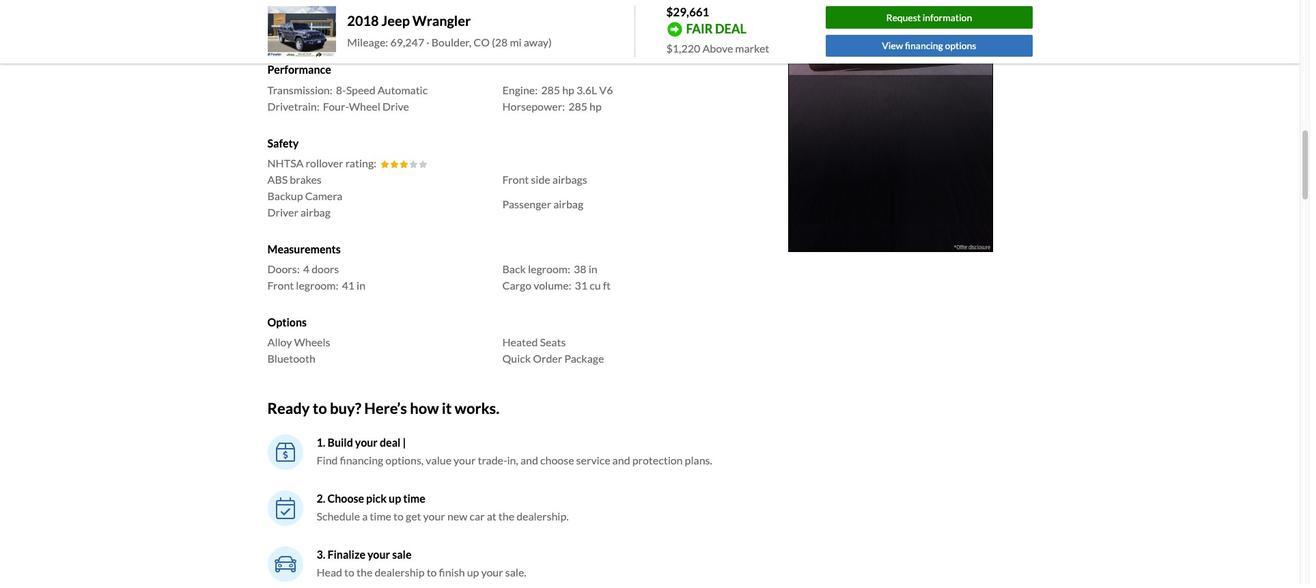 Task type: locate. For each thing, give the bounding box(es) containing it.
legroom: up volume:
[[528, 262, 571, 275]]

1 horizontal spatial legroom:
[[528, 262, 571, 275]]

mileage:
[[337, 9, 377, 22], [308, 26, 348, 39]]

request
[[887, 11, 921, 23]]

deal
[[380, 436, 401, 449]]

market
[[736, 41, 770, 54]]

285 down 3.6l
[[569, 99, 588, 112]]

your left sale.
[[481, 566, 503, 579]]

performance
[[268, 63, 331, 76]]

hp left 3.6l
[[563, 83, 575, 96]]

in right "38"
[[589, 262, 598, 275]]

co
[[474, 36, 490, 49]]

view financing options
[[882, 40, 977, 52]]

0 horizontal spatial financing
[[340, 453, 384, 466]]

0 horizontal spatial the
[[357, 566, 373, 579]]

speed
[[346, 83, 376, 96]]

0 vertical spatial the
[[499, 510, 515, 523]]

2 and from the left
[[613, 453, 631, 466]]

gas right the 'combined'
[[319, 9, 335, 22]]

to left get
[[394, 510, 404, 523]]

schedule
[[317, 510, 360, 523]]

time right the a
[[370, 510, 392, 523]]

0 vertical spatial time
[[403, 492, 426, 505]]

rating:
[[346, 156, 377, 169]]

1 vertical spatial mileage:
[[308, 26, 348, 39]]

0 horizontal spatial up
[[389, 492, 401, 505]]

your right get
[[423, 510, 445, 523]]

0 vertical spatial gas
[[319, 9, 335, 22]]

ready to buy? here's how it works.
[[268, 399, 500, 418]]

1 vertical spatial gas
[[290, 26, 306, 39]]

up right pick
[[389, 492, 401, 505]]

front down doors:
[[268, 279, 294, 292]]

request information
[[887, 11, 973, 23]]

back legroom: 38 in cargo volume: 31 cu ft
[[503, 262, 611, 292]]

0 vertical spatial front
[[503, 173, 529, 186]]

financing down request information button on the right top
[[906, 40, 944, 52]]

the down finalize
[[357, 566, 373, 579]]

mileage:
[[347, 36, 388, 49]]

0 horizontal spatial mpg
[[366, 26, 391, 39]]

front
[[503, 173, 529, 186], [268, 279, 294, 292]]

time
[[403, 492, 426, 505], [370, 510, 392, 523]]

1 vertical spatial up
[[467, 566, 479, 579]]

1 horizontal spatial 285
[[569, 99, 588, 112]]

and right in,
[[521, 453, 539, 466]]

1.
[[317, 436, 326, 449]]

0 horizontal spatial hp
[[563, 83, 575, 96]]

1 vertical spatial the
[[357, 566, 373, 579]]

1 and from the left
[[521, 453, 539, 466]]

0 vertical spatial hp
[[563, 83, 575, 96]]

to down finalize
[[345, 566, 355, 579]]

1 vertical spatial front
[[268, 279, 294, 292]]

1 vertical spatial financing
[[340, 453, 384, 466]]

finish
[[439, 566, 465, 579]]

285 up horsepower:
[[542, 83, 561, 96]]

0 horizontal spatial front
[[268, 279, 294, 292]]

nhtsa rollover rating:
[[268, 156, 377, 169]]

alloy wheels bluetooth
[[268, 336, 331, 365]]

0 horizontal spatial 285
[[542, 83, 561, 96]]

0 vertical spatial legroom:
[[528, 262, 571, 275]]

new
[[448, 510, 468, 523]]

mpg right 18
[[366, 26, 391, 39]]

cargo
[[503, 279, 532, 292]]

1 vertical spatial legroom:
[[296, 279, 339, 292]]

gas down the 'combined'
[[290, 26, 306, 39]]

0 vertical spatial 285
[[542, 83, 561, 96]]

0 horizontal spatial legroom:
[[296, 279, 339, 292]]

sale
[[392, 548, 412, 561]]

deal
[[716, 21, 747, 36]]

hp down 3.6l
[[590, 99, 602, 112]]

information
[[923, 11, 973, 23]]

abs
[[268, 173, 288, 186]]

8-
[[336, 83, 346, 96]]

1 horizontal spatial the
[[499, 510, 515, 523]]

1 horizontal spatial financing
[[906, 40, 944, 52]]

horsepower:
[[503, 99, 565, 112]]

ready
[[268, 399, 310, 418]]

legroom: inside doors: 4 doors front legroom: 41 in
[[296, 279, 339, 292]]

find
[[317, 453, 338, 466]]

1 horizontal spatial mpg
[[399, 9, 423, 22]]

financing down build
[[340, 453, 384, 466]]

mileage: up 18
[[337, 9, 377, 22]]

the inside 2. choose pick up time schedule a time to get your new car at the dealership.
[[499, 510, 515, 523]]

in
[[589, 262, 598, 275], [357, 279, 366, 292]]

0 horizontal spatial in
[[357, 279, 366, 292]]

legroom: down the doors at the left top of page
[[296, 279, 339, 292]]

0 vertical spatial in
[[589, 262, 598, 275]]

20
[[384, 9, 397, 22]]

mileage: left 18
[[308, 26, 348, 39]]

4
[[303, 262, 310, 275]]

rollover
[[306, 156, 344, 169]]

to left 'buy?'
[[313, 399, 327, 418]]

1 vertical spatial 285
[[569, 99, 588, 112]]

1 vertical spatial mpg
[[366, 26, 391, 39]]

sale.
[[506, 566, 527, 579]]

and right service
[[613, 453, 631, 466]]

transmission:
[[268, 83, 333, 96]]

1 horizontal spatial in
[[589, 262, 598, 275]]

hp
[[563, 83, 575, 96], [590, 99, 602, 112]]

1 horizontal spatial airbag
[[554, 197, 584, 210]]

the right at
[[499, 510, 515, 523]]

your
[[355, 436, 378, 449], [454, 453, 476, 466], [423, 510, 445, 523], [368, 548, 390, 561], [481, 566, 503, 579]]

0 vertical spatial financing
[[906, 40, 944, 52]]

backup
[[268, 189, 303, 202]]

0 vertical spatial up
[[389, 492, 401, 505]]

airbags
[[553, 173, 588, 186]]

time up get
[[403, 492, 426, 505]]

in inside back legroom: 38 in cargo volume: 31 cu ft
[[589, 262, 598, 275]]

2018 jeep wrangler image
[[268, 6, 336, 58]]

camera
[[305, 189, 343, 202]]

0 horizontal spatial and
[[521, 453, 539, 466]]

fair deal
[[687, 21, 747, 36]]

0 horizontal spatial airbag
[[301, 206, 331, 219]]

choose
[[541, 453, 574, 466]]

up right the finish
[[467, 566, 479, 579]]

works.
[[455, 399, 500, 418]]

a
[[362, 510, 368, 523]]

your inside 2. choose pick up time schedule a time to get your new car at the dealership.
[[423, 510, 445, 523]]

ft
[[603, 279, 611, 292]]

financing
[[906, 40, 944, 52], [340, 453, 384, 466]]

trade-
[[478, 453, 508, 466]]

passenger
[[503, 197, 552, 210]]

airbag down airbags
[[554, 197, 584, 210]]

doors:
[[268, 262, 300, 275]]

mpg
[[399, 9, 423, 22], [366, 26, 391, 39]]

airbag down camera
[[301, 206, 331, 219]]

31
[[575, 279, 588, 292]]

1 horizontal spatial and
[[613, 453, 631, 466]]

city
[[268, 26, 288, 39]]

in right 41
[[357, 279, 366, 292]]

$1,220
[[667, 41, 701, 54]]

wheels
[[294, 336, 331, 349]]

protection
[[633, 453, 683, 466]]

1 horizontal spatial up
[[467, 566, 479, 579]]

1 horizontal spatial hp
[[590, 99, 602, 112]]

front left side
[[503, 173, 529, 186]]

engine: 285 hp 3.6l v6 horsepower: 285 hp
[[503, 83, 613, 112]]

0 vertical spatial mpg
[[399, 9, 423, 22]]

plans.
[[685, 453, 713, 466]]

1 horizontal spatial front
[[503, 173, 529, 186]]

options
[[268, 316, 307, 329]]

value
[[426, 453, 452, 466]]

at
[[487, 510, 497, 523]]

mpg right 20
[[399, 9, 423, 22]]

and
[[521, 453, 539, 466], [613, 453, 631, 466]]

0 horizontal spatial time
[[370, 510, 392, 523]]

order
[[533, 352, 563, 365]]

here's
[[364, 399, 407, 418]]

1 vertical spatial in
[[357, 279, 366, 292]]



Task type: describe. For each thing, give the bounding box(es) containing it.
dealership.
[[517, 510, 569, 523]]

legroom: inside back legroom: 38 in cargo volume: 31 cu ft
[[528, 262, 571, 275]]

3.
[[317, 548, 326, 561]]

$1,220 above market
[[667, 41, 770, 54]]

·
[[427, 36, 430, 49]]

how
[[410, 399, 439, 418]]

build
[[328, 436, 353, 449]]

get
[[406, 510, 421, 523]]

financing inside button
[[906, 40, 944, 52]]

jeep
[[382, 13, 410, 29]]

2018 jeep wrangler mileage: 69,247 · boulder, co (28 mi away)
[[347, 13, 552, 49]]

|
[[403, 436, 406, 449]]

(28
[[492, 36, 508, 49]]

it
[[442, 399, 452, 418]]

four-
[[323, 99, 349, 112]]

transmission: 8-speed automatic drivetrain: four-wheel drive
[[268, 83, 428, 112]]

nhtsa
[[268, 156, 304, 169]]

boulder,
[[432, 36, 472, 49]]

driver
[[268, 206, 299, 219]]

41
[[342, 279, 355, 292]]

drive
[[383, 99, 409, 112]]

cu
[[590, 279, 601, 292]]

heated seats quick order package
[[503, 336, 604, 365]]

$29,661
[[667, 5, 710, 19]]

3.6l
[[577, 83, 597, 96]]

choose
[[328, 492, 364, 505]]

away)
[[524, 36, 552, 49]]

service
[[577, 453, 611, 466]]

safety
[[268, 136, 299, 149]]

drivetrain:
[[268, 99, 320, 112]]

front side airbags
[[503, 173, 588, 186]]

view financing options button
[[826, 35, 1033, 57]]

engine:
[[503, 83, 538, 96]]

buy?
[[330, 399, 362, 418]]

2018
[[347, 13, 379, 29]]

abs brakes backup camera driver airbag
[[268, 173, 343, 219]]

options
[[946, 40, 977, 52]]

1 horizontal spatial time
[[403, 492, 426, 505]]

combined
[[268, 9, 317, 22]]

1 vertical spatial hp
[[590, 99, 602, 112]]

airbag inside the abs brakes backup camera driver airbag
[[301, 206, 331, 219]]

passenger airbag
[[503, 197, 584, 210]]

to left the finish
[[427, 566, 437, 579]]

in inside doors: 4 doors front legroom: 41 in
[[357, 279, 366, 292]]

financing inside 1. build your deal | find financing options, value your trade-in, and choose service and protection plans.
[[340, 453, 384, 466]]

pick
[[366, 492, 387, 505]]

combined gas mileage: 20 mpg city gas mileage: 18 mpg
[[268, 9, 423, 39]]

69,247
[[391, 36, 425, 49]]

back
[[503, 262, 526, 275]]

0 vertical spatial mileage:
[[337, 9, 377, 22]]

advertisement region
[[788, 0, 993, 252]]

view
[[882, 40, 904, 52]]

wrangler
[[413, 13, 471, 29]]

your left deal
[[355, 436, 378, 449]]

heated
[[503, 336, 538, 349]]

v6
[[600, 83, 613, 96]]

front inside doors: 4 doors front legroom: 41 in
[[268, 279, 294, 292]]

1 vertical spatial time
[[370, 510, 392, 523]]

1 horizontal spatial gas
[[319, 9, 335, 22]]

to inside 2. choose pick up time schedule a time to get your new car at the dealership.
[[394, 510, 404, 523]]

38
[[574, 262, 587, 275]]

request information button
[[826, 6, 1033, 29]]

automatic
[[378, 83, 428, 96]]

fair
[[687, 21, 713, 36]]

the inside "3. finalize your sale head to the dealership to finish up your sale."
[[357, 566, 373, 579]]

quick
[[503, 352, 531, 365]]

1. build your deal | find financing options, value your trade-in, and choose service and protection plans.
[[317, 436, 713, 466]]

up inside 2. choose pick up time schedule a time to get your new car at the dealership.
[[389, 492, 401, 505]]

3. finalize your sale head to the dealership to finish up your sale.
[[317, 548, 527, 579]]

up inside "3. finalize your sale head to the dealership to finish up your sale."
[[467, 566, 479, 579]]

car
[[470, 510, 485, 523]]

side
[[531, 173, 551, 186]]

in,
[[507, 453, 519, 466]]

mi
[[510, 36, 522, 49]]

package
[[565, 352, 604, 365]]

above
[[703, 41, 734, 54]]

2. choose pick up time schedule a time to get your new car at the dealership.
[[317, 492, 569, 523]]

options,
[[386, 453, 424, 466]]

0 horizontal spatial gas
[[290, 26, 306, 39]]

finalize
[[328, 548, 366, 561]]

alloy
[[268, 336, 292, 349]]

2.
[[317, 492, 326, 505]]

your right 'value'
[[454, 453, 476, 466]]

wheel
[[349, 99, 381, 112]]

your left the 'sale'
[[368, 548, 390, 561]]

dealership
[[375, 566, 425, 579]]

brakes
[[290, 173, 322, 186]]

head
[[317, 566, 342, 579]]

doors
[[312, 262, 339, 275]]



Task type: vqa. For each thing, say whether or not it's contained in the screenshot.


